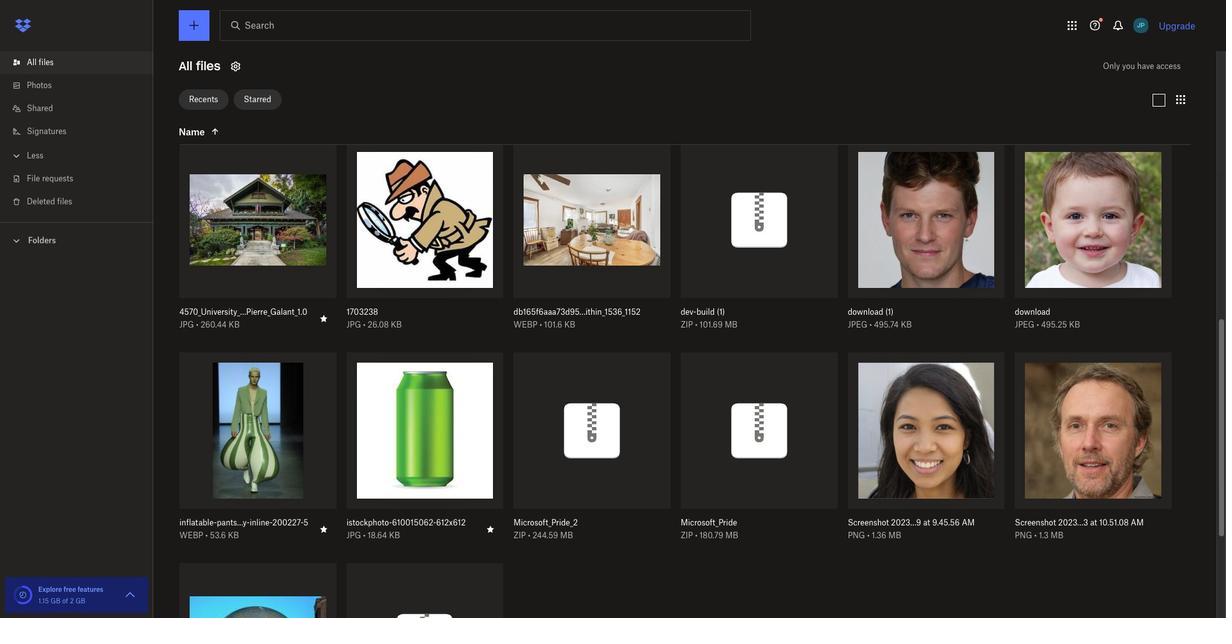 Task type: vqa. For each thing, say whether or not it's contained in the screenshot.
File, istockphoto-610015062-612x612.jpg row
yes



Task type: describe. For each thing, give the bounding box(es) containing it.
kb inside istockphoto-610015062-612x612 jpg • 18.64 kb
[[389, 531, 400, 541]]

file, istockphoto-610015062-612x612.jpg row
[[342, 352, 504, 550]]

1703238 jpg • 26.08 kb
[[347, 307, 402, 330]]

name
[[179, 126, 205, 137]]

build for 16
[[218, 97, 237, 106]]

jpg for jpg • 26.08 kb
[[347, 320, 361, 330]]

jpg inside istockphoto-610015062-612x612 jpg • 18.64 kb
[[347, 531, 361, 541]]

file
[[27, 174, 40, 183]]

4570_university_…pierre_galant_1.0
[[179, 307, 307, 317]]

kb inside download jpeg • 495.25 kb
[[1069, 320, 1080, 330]]

• inside the screenshot 2023…9 at 9.45.56 am png • 1.36 mb
[[868, 531, 870, 541]]

• inside inflatable-pants…y-inline-200227-5 webp • 53.6 kb
[[205, 531, 208, 541]]

jp
[[1137, 21, 1145, 29]]

1.15
[[38, 597, 49, 605]]

folder settings image
[[228, 59, 244, 74]]

upgrade link
[[1159, 20, 1196, 31]]

png for png • 1.36 mb
[[848, 531, 865, 541]]

photos link
[[10, 74, 153, 97]]

signatures
[[27, 126, 66, 136]]

• inside istockphoto-610015062-612x612 jpg • 18.64 kb
[[363, 531, 366, 541]]

folders button
[[0, 231, 153, 250]]

file, db165f6aaa73d95c9004256537e7037b-uncropped_scaled_within_1536_1152.webp row
[[509, 142, 671, 339]]

dev-build (1) folder • 16 items
[[202, 97, 263, 119]]

screenshot 2023…9 at 9.45.56 am button
[[848, 518, 977, 528]]

name button
[[179, 124, 286, 140]]

you
[[1123, 61, 1135, 71]]

10.51.08
[[1100, 518, 1129, 528]]

less image
[[10, 149, 23, 162]]

explore
[[38, 586, 62, 593]]

download button
[[1015, 307, 1144, 318]]

file, inflatable-pants-today-inline-200227-5.webp row
[[174, 352, 336, 550]]

260.44
[[201, 320, 227, 330]]

all files inside all files link
[[27, 57, 54, 67]]

dev-build (1) button for dev-build (1) zip • 101.69 mb
[[681, 307, 810, 318]]

screenshot 2023…3 at 10.51.08 am button
[[1015, 518, 1144, 528]]

items
[[242, 109, 263, 119]]

db165f6aaa73d95…ithin_1536_1152 webp • 101.6 kb
[[514, 307, 641, 330]]

• inside dev-build (1) zip • 101.69 mb
[[695, 320, 698, 330]]

all files link
[[10, 51, 153, 74]]

jpg for jpg • 260.44 kb
[[179, 320, 194, 330]]

photos
[[27, 80, 52, 90]]

inflatable-pants…y-inline-200227-5 webp • 53.6 kb
[[179, 518, 308, 541]]

kb inside "db165f6aaa73d95…ithin_1536_1152 webp • 101.6 kb"
[[564, 320, 575, 330]]

free
[[64, 586, 76, 593]]

of
[[62, 597, 68, 605]]

all files list item
[[0, 51, 153, 74]]

file, screenshot 2023-11-13 at 10.51.08 am.png row
[[1010, 352, 1172, 550]]

inline-
[[250, 518, 272, 528]]

mb inside screenshot 2023…3 at 10.51.08 am png • 1.3 mb
[[1051, 531, 1064, 541]]

istockphoto-610015062-612x612 button
[[347, 518, 475, 528]]

9.45.56
[[933, 518, 960, 528]]

4570_university_…pierre_galant_1.0 jpg • 260.44 kb
[[179, 307, 307, 330]]

have
[[1138, 61, 1155, 71]]

• inside screenshot 2023…3 at 10.51.08 am png • 1.3 mb
[[1035, 531, 1037, 541]]

• inside the 1703238 jpg • 26.08 kb
[[363, 320, 366, 330]]

recents button
[[179, 90, 228, 110]]

1703238
[[347, 307, 378, 317]]

screenshot for 1.3
[[1015, 518, 1056, 528]]

quota usage element
[[13, 585, 33, 606]]

dropbox image
[[10, 13, 36, 38]]

download jpeg • 495.25 kb
[[1015, 307, 1080, 330]]

starred
[[244, 95, 271, 104]]

microsoft_pride_2 button
[[514, 518, 643, 528]]

(1) inside download (1) jpeg • 495.74 kb
[[886, 307, 894, 317]]

file requests link
[[10, 167, 153, 190]]

5
[[304, 518, 308, 528]]

jp button
[[1131, 15, 1152, 36]]

1 horizontal spatial all files
[[179, 59, 221, 73]]

file, download (1).jpeg row
[[843, 142, 1005, 339]]

download (1) jpeg • 495.74 kb
[[848, 307, 912, 330]]

deleted
[[27, 197, 55, 206]]

dev- for dev-build (1) folder • 16 items
[[202, 97, 218, 106]]

101.6
[[544, 320, 562, 330]]

microsoft_pride_2 zip • 244.59 mb
[[514, 518, 578, 541]]

file, microsoft_pride.zip row
[[676, 352, 838, 550]]

screenshot for 1.36
[[848, 518, 889, 528]]

shared link
[[10, 97, 153, 120]]

file, microsoft_pride_2.zip row
[[509, 352, 671, 550]]

inflatable-
[[179, 518, 217, 528]]

1 gb from the left
[[51, 597, 60, 605]]

deleted files link
[[10, 190, 153, 213]]

access
[[1157, 61, 1181, 71]]

4570_university_…pierre_galant_1.0 button
[[179, 307, 308, 318]]

(1) for 101.69
[[717, 307, 725, 317]]

file, 1703238.jpg row
[[342, 142, 504, 339]]

at for 2023…9
[[923, 518, 930, 528]]

only you have access
[[1103, 61, 1181, 71]]

microsoft_pride
[[681, 518, 737, 528]]

zip inside dev-build (1) zip • 101.69 mb
[[681, 320, 693, 330]]

webp inside "db165f6aaa73d95…ithin_1536_1152 webp • 101.6 kb"
[[514, 320, 538, 330]]



Task type: locate. For each thing, give the bounding box(es) containing it.
am for screenshot 2023…3 at 10.51.08 am
[[1131, 518, 1144, 528]]

kb inside the 1703238 jpg • 26.08 kb
[[391, 320, 402, 330]]

files inside list item
[[39, 57, 54, 67]]

zip for microsoft_pride zip • 180.79 mb
[[681, 531, 693, 541]]

dev- for dev-build (1) zip • 101.69 mb
[[681, 307, 697, 317]]

• inside dev-build (1) folder • 16 items
[[227, 109, 230, 119]]

1 horizontal spatial gb
[[76, 597, 85, 605]]

file requests
[[27, 174, 73, 183]]

2 download from the left
[[1015, 307, 1051, 317]]

1 horizontal spatial screenshot
[[1015, 518, 1056, 528]]

zip left 180.79
[[681, 531, 693, 541]]

starred button
[[234, 90, 282, 110]]

istockphoto-610015062-612x612 jpg • 18.64 kb
[[347, 518, 466, 541]]

1 am from the left
[[962, 518, 975, 528]]

jpeg left 495.74
[[848, 320, 868, 330]]

• left 18.64
[[363, 531, 366, 541]]

26.08
[[368, 320, 389, 330]]

am inside screenshot 2023…3 at 10.51.08 am png • 1.3 mb
[[1131, 518, 1144, 528]]

(1)
[[239, 97, 247, 106], [717, 307, 725, 317], [886, 307, 894, 317]]

build inside dev-build (1) folder • 16 items
[[218, 97, 237, 106]]

screenshot inside screenshot 2023…3 at 10.51.08 am png • 1.3 mb
[[1015, 518, 1056, 528]]

build up 101.69
[[697, 307, 715, 317]]

• inside download jpeg • 495.25 kb
[[1037, 320, 1039, 330]]

2 gb from the left
[[76, 597, 85, 605]]

(1) inside dev-build (1) zip • 101.69 mb
[[717, 307, 725, 317]]

1 png from the left
[[848, 531, 865, 541]]

16
[[232, 109, 240, 119]]

deleted files
[[27, 197, 72, 206]]

kb down download (1) button
[[901, 320, 912, 330]]

file, download.jpeg row
[[1010, 142, 1172, 339]]

dev-build (1) zip • 101.69 mb
[[681, 307, 738, 330]]

1 vertical spatial dev-
[[681, 307, 697, 317]]

shared
[[27, 103, 53, 113]]

2023…3
[[1058, 518, 1088, 528]]

png left 1.3
[[1015, 531, 1033, 541]]

jpg down 1703238
[[347, 320, 361, 330]]

png inside screenshot 2023…3 at 10.51.08 am png • 1.3 mb
[[1015, 531, 1033, 541]]

zip left 244.59
[[514, 531, 526, 541]]

signatures link
[[10, 120, 153, 143]]

• left 101.6
[[540, 320, 542, 330]]

jpg down the istockphoto-
[[347, 531, 361, 541]]

2
[[70, 597, 74, 605]]

• down 1703238
[[363, 320, 366, 330]]

requests
[[42, 174, 73, 183]]

jpg inside 4570_university_…pierre_galant_1.0 jpg • 260.44 kb
[[179, 320, 194, 330]]

0 horizontal spatial all
[[27, 57, 37, 67]]

0 horizontal spatial screenshot
[[848, 518, 889, 528]]

2 jpeg from the left
[[1015, 320, 1035, 330]]

png inside the screenshot 2023…9 at 9.45.56 am png • 1.36 mb
[[848, 531, 865, 541]]

0 vertical spatial dev-
[[202, 97, 218, 106]]

1 horizontal spatial jpeg
[[1015, 320, 1035, 330]]

jpg left 260.44
[[179, 320, 194, 330]]

2 at from the left
[[1090, 518, 1098, 528]]

mb right 1.3
[[1051, 531, 1064, 541]]

png for png • 1.3 mb
[[1015, 531, 1033, 541]]

all files up recents
[[179, 59, 221, 73]]

1 horizontal spatial dev-
[[681, 307, 697, 317]]

screenshot 2023…3 at 10.51.08 am png • 1.3 mb
[[1015, 518, 1144, 541]]

at left 10.51.08
[[1090, 518, 1098, 528]]

all files
[[27, 57, 54, 67], [179, 59, 221, 73]]

0 vertical spatial dev-build (1) button
[[202, 97, 313, 107]]

mb
[[725, 320, 738, 330], [560, 531, 573, 541], [726, 531, 738, 541], [889, 531, 902, 541], [1051, 531, 1064, 541]]

file, the_sphere_at_the_venetian_resort_(53098837453).jpg row
[[179, 563, 336, 618]]

mb inside the microsoft_pride zip • 180.79 mb
[[726, 531, 738, 541]]

kb down the download button at right
[[1069, 320, 1080, 330]]

file, dev-build (1).zip row
[[676, 142, 838, 339]]

kb
[[229, 320, 240, 330], [391, 320, 402, 330], [564, 320, 575, 330], [901, 320, 912, 330], [1069, 320, 1080, 330], [228, 531, 239, 541], [389, 531, 400, 541]]

• left 180.79
[[695, 531, 698, 541]]

webp inside inflatable-pants…y-inline-200227-5 webp • 53.6 kb
[[179, 531, 203, 541]]

• inside "db165f6aaa73d95…ithin_1536_1152 webp • 101.6 kb"
[[540, 320, 542, 330]]

dev-build (1) button
[[202, 97, 313, 107], [681, 307, 810, 318]]

244.59
[[533, 531, 558, 541]]

• left 260.44
[[196, 320, 199, 330]]

build for 101.69
[[697, 307, 715, 317]]

53.6
[[210, 531, 226, 541]]

2 horizontal spatial (1)
[[886, 307, 894, 317]]

screenshot
[[848, 518, 889, 528], [1015, 518, 1056, 528]]

explore free features 1.15 gb of 2 gb
[[38, 586, 103, 605]]

mb right 101.69
[[725, 320, 738, 330]]

0 horizontal spatial download
[[848, 307, 884, 317]]

dev-build (1) button inside row
[[681, 307, 810, 318]]

0 horizontal spatial jpeg
[[848, 320, 868, 330]]

• left 53.6
[[205, 531, 208, 541]]

png
[[848, 531, 865, 541], [1015, 531, 1033, 541]]

list
[[0, 43, 153, 222]]

screenshot inside the screenshot 2023…9 at 9.45.56 am png • 1.36 mb
[[848, 518, 889, 528]]

file, screenshot 2023-10-19 at 9.45.56 am.png row
[[843, 352, 1005, 550]]

build inside dev-build (1) zip • 101.69 mb
[[697, 307, 715, 317]]

• left 1.36
[[868, 531, 870, 541]]

recents
[[189, 95, 218, 104]]

612x612
[[436, 518, 466, 528]]

2 png from the left
[[1015, 531, 1033, 541]]

am for screenshot 2023…9 at 9.45.56 am
[[962, 518, 975, 528]]

dev-build (1) button for dev-build (1) folder • 16 items
[[202, 97, 313, 107]]

all files up photos
[[27, 57, 54, 67]]

dev- inside dev-build (1) zip • 101.69 mb
[[681, 307, 697, 317]]

0 vertical spatial build
[[218, 97, 237, 106]]

• inside the microsoft_pride zip • 180.79 mb
[[695, 531, 698, 541]]

am right the '9.45.56'
[[962, 518, 975, 528]]

180.79
[[700, 531, 724, 541]]

download (1) button
[[848, 307, 977, 318]]

file, windows-color-waves.zip row
[[347, 563, 504, 618]]

build up the 16
[[218, 97, 237, 106]]

0 horizontal spatial gb
[[51, 597, 60, 605]]

kb down pants…y-
[[228, 531, 239, 541]]

inflatable-pants…y-inline-200227-5 button
[[179, 518, 308, 528]]

mb right 1.36
[[889, 531, 902, 541]]

•
[[227, 109, 230, 119], [196, 320, 199, 330], [363, 320, 366, 330], [540, 320, 542, 330], [695, 320, 698, 330], [870, 320, 872, 330], [1037, 320, 1039, 330], [205, 531, 208, 541], [363, 531, 366, 541], [528, 531, 531, 541], [695, 531, 698, 541], [868, 531, 870, 541], [1035, 531, 1037, 541]]

• inside 4570_university_…pierre_galant_1.0 jpg • 260.44 kb
[[196, 320, 199, 330]]

kb down 4570_university_…pierre_galant_1.0
[[229, 320, 240, 330]]

build
[[218, 97, 237, 106], [697, 307, 715, 317]]

kb inside inflatable-pants…y-inline-200227-5 webp • 53.6 kb
[[228, 531, 239, 541]]

screenshot up 1.36
[[848, 518, 889, 528]]

microsoft_pride_2
[[514, 518, 578, 528]]

kb inside download (1) jpeg • 495.74 kb
[[901, 320, 912, 330]]

dev- inside dev-build (1) folder • 16 items
[[202, 97, 218, 106]]

features
[[78, 586, 103, 593]]

2 am from the left
[[1131, 518, 1144, 528]]

db165f6aaa73d95…ithin_1536_1152 button
[[514, 307, 643, 318]]

jpg
[[179, 320, 194, 330], [347, 320, 361, 330], [347, 531, 361, 541]]

list containing all files
[[0, 43, 153, 222]]

files left folder settings icon
[[196, 59, 221, 73]]

dev-build (1) button up items
[[202, 97, 313, 107]]

495.74
[[874, 320, 899, 330]]

am
[[962, 518, 975, 528], [1131, 518, 1144, 528]]

Search in folder "Dropbox" text field
[[245, 19, 724, 33]]

0 horizontal spatial png
[[848, 531, 865, 541]]

2023…9
[[891, 518, 921, 528]]

200227-
[[272, 518, 304, 528]]

gb left of on the bottom of the page
[[51, 597, 60, 605]]

all
[[27, 57, 37, 67], [179, 59, 193, 73]]

0 horizontal spatial am
[[962, 518, 975, 528]]

jpeg inside download (1) jpeg • 495.74 kb
[[848, 320, 868, 330]]

• left 101.69
[[695, 320, 698, 330]]

1 vertical spatial webp
[[179, 531, 203, 541]]

mb inside 'microsoft_pride_2 zip • 244.59 mb'
[[560, 531, 573, 541]]

all inside list item
[[27, 57, 37, 67]]

zip left 101.69
[[681, 320, 693, 330]]

gb
[[51, 597, 60, 605], [76, 597, 85, 605]]

at inside screenshot 2023…3 at 10.51.08 am png • 1.3 mb
[[1090, 518, 1098, 528]]

• left 244.59
[[528, 531, 531, 541]]

at for 2023…3
[[1090, 518, 1098, 528]]

1 download from the left
[[848, 307, 884, 317]]

1 horizontal spatial all
[[179, 59, 193, 73]]

files
[[39, 57, 54, 67], [196, 59, 221, 73], [57, 197, 72, 206]]

png left 1.36
[[848, 531, 865, 541]]

18.64
[[368, 531, 387, 541]]

• left 495.25
[[1037, 320, 1039, 330]]

(1) inside dev-build (1) folder • 16 items
[[239, 97, 247, 106]]

istockphoto-
[[347, 518, 392, 528]]

610015062-
[[392, 518, 436, 528]]

file, 4570_university_ave____pierre_galant_1.0.jpg row
[[174, 142, 336, 339]]

0 horizontal spatial build
[[218, 97, 237, 106]]

• left 495.74
[[870, 320, 872, 330]]

screenshot 2023…9 at 9.45.56 am png • 1.36 mb
[[848, 518, 975, 541]]

(1) up 495.74
[[886, 307, 894, 317]]

mb down microsoft_pride button
[[726, 531, 738, 541]]

jpeg left 495.25
[[1015, 320, 1035, 330]]

1.3
[[1039, 531, 1049, 541]]

kb down 'db165f6aaa73d95…ithin_1536_1152'
[[564, 320, 575, 330]]

download up 495.74
[[848, 307, 884, 317]]

kb inside 4570_university_…pierre_galant_1.0 jpg • 260.44 kb
[[229, 320, 240, 330]]

download inside download (1) jpeg • 495.74 kb
[[848, 307, 884, 317]]

1 vertical spatial build
[[697, 307, 715, 317]]

download for jpeg
[[848, 307, 884, 317]]

files right deleted
[[57, 197, 72, 206]]

1 horizontal spatial (1)
[[717, 307, 725, 317]]

0 horizontal spatial (1)
[[239, 97, 247, 106]]

0 horizontal spatial dev-
[[202, 97, 218, 106]]

(1) up the 16
[[239, 97, 247, 106]]

0 horizontal spatial dev-build (1) button
[[202, 97, 313, 107]]

only
[[1103, 61, 1120, 71]]

1 horizontal spatial build
[[697, 307, 715, 317]]

1.36
[[872, 531, 887, 541]]

dev-
[[202, 97, 218, 106], [681, 307, 697, 317]]

files for deleted files link
[[57, 197, 72, 206]]

0 horizontal spatial files
[[39, 57, 54, 67]]

2 screenshot from the left
[[1015, 518, 1056, 528]]

all up photos
[[27, 57, 37, 67]]

zip inside 'microsoft_pride_2 zip • 244.59 mb'
[[514, 531, 526, 541]]

webp down inflatable-
[[179, 531, 203, 541]]

at left the '9.45.56'
[[923, 518, 930, 528]]

db165f6aaa73d95…ithin_1536_1152
[[514, 307, 641, 317]]

495.25
[[1042, 320, 1067, 330]]

1 horizontal spatial files
[[57, 197, 72, 206]]

zip inside the microsoft_pride zip • 180.79 mb
[[681, 531, 693, 541]]

microsoft_pride button
[[681, 518, 810, 528]]

1703238 button
[[347, 307, 475, 318]]

1 horizontal spatial am
[[1131, 518, 1144, 528]]

download up 495.25
[[1015, 307, 1051, 317]]

1 horizontal spatial dev-build (1) button
[[681, 307, 810, 318]]

mb inside the screenshot 2023…9 at 9.45.56 am png • 1.36 mb
[[889, 531, 902, 541]]

• left the 16
[[227, 109, 230, 119]]

2 horizontal spatial files
[[196, 59, 221, 73]]

am right 10.51.08
[[1131, 518, 1144, 528]]

jpeg inside download jpeg • 495.25 kb
[[1015, 320, 1035, 330]]

folders
[[28, 236, 56, 245]]

1 horizontal spatial png
[[1015, 531, 1033, 541]]

1 horizontal spatial at
[[1090, 518, 1098, 528]]

kb right 18.64
[[389, 531, 400, 541]]

gb right the 2
[[76, 597, 85, 605]]

download for •
[[1015, 307, 1051, 317]]

0 horizontal spatial all files
[[27, 57, 54, 67]]

jpeg
[[848, 320, 868, 330], [1015, 320, 1035, 330]]

upgrade
[[1159, 20, 1196, 31]]

0 vertical spatial webp
[[514, 320, 538, 330]]

(1) up 101.69
[[717, 307, 725, 317]]

at inside the screenshot 2023…9 at 9.45.56 am png • 1.36 mb
[[923, 518, 930, 528]]

am inside the screenshot 2023…9 at 9.45.56 am png • 1.36 mb
[[962, 518, 975, 528]]

pants…y-
[[217, 518, 250, 528]]

1 horizontal spatial webp
[[514, 320, 538, 330]]

0 horizontal spatial webp
[[179, 531, 203, 541]]

1 horizontal spatial download
[[1015, 307, 1051, 317]]

101.69
[[700, 320, 723, 330]]

kb right 26.08
[[391, 320, 402, 330]]

1 vertical spatial dev-build (1) button
[[681, 307, 810, 318]]

files for all files link
[[39, 57, 54, 67]]

folder
[[202, 109, 225, 119]]

• inside 'microsoft_pride_2 zip • 244.59 mb'
[[528, 531, 531, 541]]

screenshot up 1.3
[[1015, 518, 1056, 528]]

1 screenshot from the left
[[848, 518, 889, 528]]

dev-build (1) button up 101.69
[[681, 307, 810, 318]]

• inside download (1) jpeg • 495.74 kb
[[870, 320, 872, 330]]

microsoft_pride zip • 180.79 mb
[[681, 518, 738, 541]]

jpg inside the 1703238 jpg • 26.08 kb
[[347, 320, 361, 330]]

webp left 101.6
[[514, 320, 538, 330]]

1 jpeg from the left
[[848, 320, 868, 330]]

mb down microsoft_pride_2 button
[[560, 531, 573, 541]]

download
[[848, 307, 884, 317], [1015, 307, 1051, 317]]

1 at from the left
[[923, 518, 930, 528]]

(1) for 16
[[239, 97, 247, 106]]

mb inside dev-build (1) zip • 101.69 mb
[[725, 320, 738, 330]]

download inside download jpeg • 495.25 kb
[[1015, 307, 1051, 317]]

zip for microsoft_pride_2 zip • 244.59 mb
[[514, 531, 526, 541]]

files up photos
[[39, 57, 54, 67]]

• left 1.3
[[1035, 531, 1037, 541]]

all up recents
[[179, 59, 193, 73]]

0 horizontal spatial at
[[923, 518, 930, 528]]

less
[[27, 151, 43, 160]]



